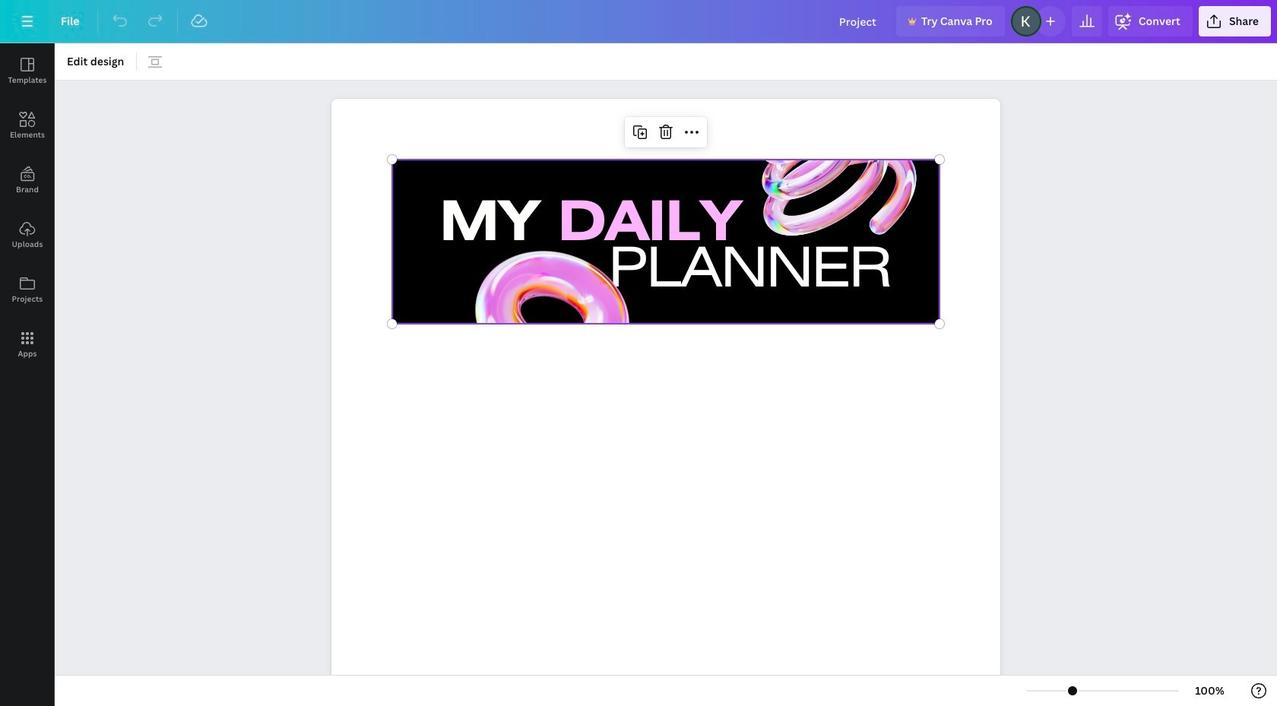 Task type: locate. For each thing, give the bounding box(es) containing it.
side panel tab list
[[0, 43, 55, 372]]

Design title text field
[[827, 6, 890, 36]]

None text field
[[331, 91, 1001, 706]]



Task type: vqa. For each thing, say whether or not it's contained in the screenshot.
text field
yes



Task type: describe. For each thing, give the bounding box(es) containing it.
main menu bar
[[0, 0, 1277, 43]]

Zoom button
[[1185, 679, 1235, 703]]



